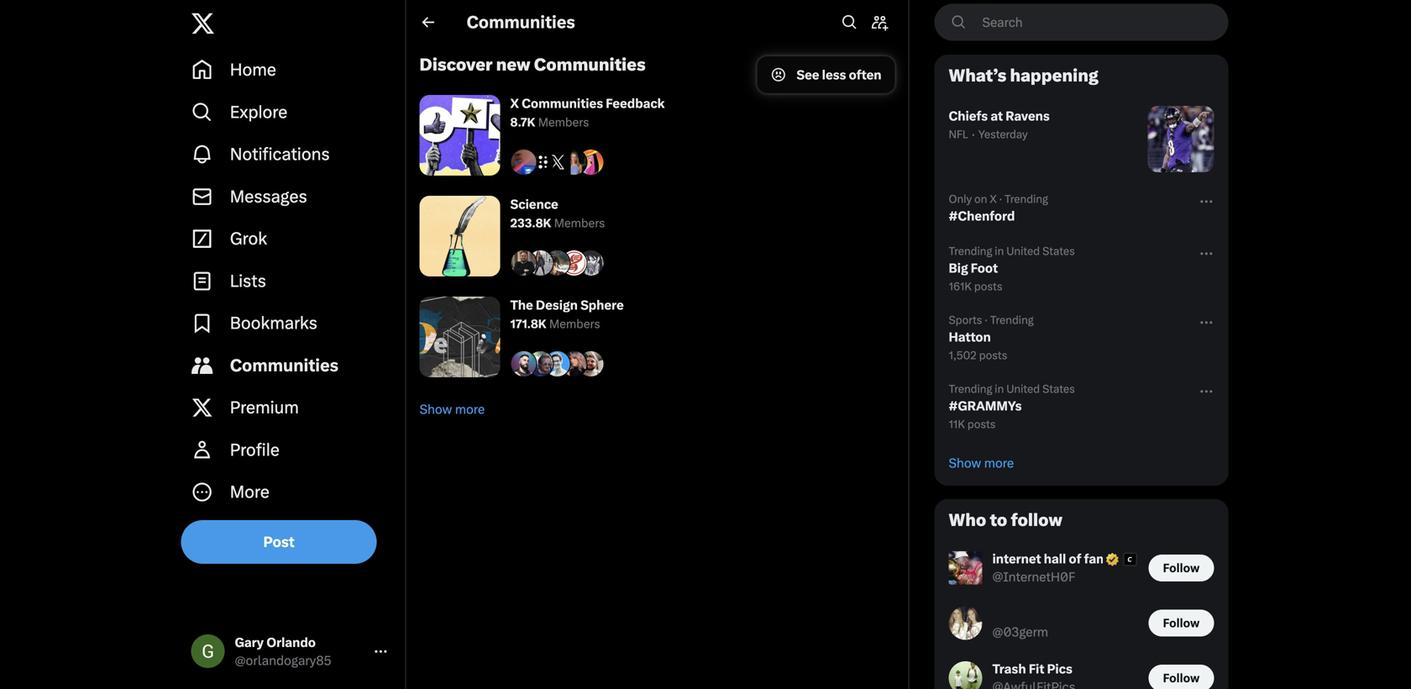 Task type: vqa. For each thing, say whether or not it's contained in the screenshot.
the top Olympic
no



Task type: locate. For each thing, give the bounding box(es) containing it.
1 vertical spatial states
[[1043, 382, 1076, 395]]

in for big foot
[[995, 245, 1005, 258]]

members right the 233.8k
[[554, 216, 605, 230]]

united inside trending in united states #grammys 11k posts
[[1007, 382, 1041, 395]]

trending in united states #grammys 11k posts
[[949, 382, 1076, 431]]

internet
[[993, 551, 1042, 566]]

science 233.8k members
[[511, 197, 605, 230]]

discover
[[420, 55, 493, 75]]

internet hall of fame
[[993, 551, 1116, 566]]

1 vertical spatial follow button
[[1149, 610, 1215, 636]]

united for #grammys
[[1007, 382, 1041, 395]]

0 vertical spatial show
[[420, 402, 452, 417]]

2 vertical spatial ·
[[985, 313, 988, 326]]

often
[[849, 67, 882, 82]]

1 vertical spatial show more
[[949, 456, 1015, 471]]

0 vertical spatial x
[[511, 96, 519, 111]]

· right sports
[[985, 313, 988, 326]]

new
[[496, 55, 531, 75]]

explore
[[230, 102, 288, 122]]

communities
[[467, 12, 575, 32], [534, 55, 646, 75], [522, 96, 603, 111], [230, 355, 339, 376]]

united inside trending in united states big foot 161k posts
[[1007, 245, 1041, 258]]

home timeline element
[[406, 0, 909, 689]]

design
[[536, 298, 578, 313]]

2 vertical spatial posts
[[968, 418, 996, 431]]

0 vertical spatial in
[[995, 245, 1005, 258]]

home link
[[181, 49, 399, 91]]

communities up x communities feedback 8.7k members at the left
[[534, 55, 646, 75]]

0 horizontal spatial ·
[[972, 127, 976, 142]]

the
[[511, 298, 533, 313]]

trash fit pics link
[[993, 661, 1076, 679]]

grok link
[[181, 218, 399, 260]]

what's
[[949, 66, 1007, 86]]

3 follow from the top
[[1164, 671, 1200, 685]]

what's happening
[[949, 66, 1099, 86]]

trending inside sports · trending hatton 1,502 posts
[[991, 313, 1034, 326]]

posts inside sports · trending hatton 1,502 posts
[[980, 349, 1008, 362]]

2 united from the top
[[1007, 382, 1041, 395]]

1 horizontal spatial ·
[[985, 313, 988, 326]]

profile link
[[181, 429, 399, 471]]

in inside trending in united states #grammys 11k posts
[[995, 382, 1005, 395]]

states inside trending in united states #grammys 11k posts
[[1043, 382, 1076, 395]]

trending up #grammys
[[949, 382, 993, 395]]

members inside the science 233.8k members
[[554, 216, 605, 230]]

follow
[[1011, 510, 1063, 530]]

post
[[263, 533, 295, 550]]

profile
[[230, 440, 280, 460]]

sports
[[949, 313, 983, 326]]

bookmarks
[[230, 313, 318, 333]]

members for communities
[[538, 115, 589, 129]]

x
[[511, 96, 519, 111], [990, 192, 997, 205]]

1 horizontal spatial show more link
[[936, 441, 1228, 485]]

#grammys
[[949, 398, 1022, 413]]

show more
[[420, 402, 485, 417], [949, 456, 1015, 471]]

Search query text field
[[973, 5, 1228, 40]]

2 follow from the top
[[1164, 616, 1200, 630]]

1 horizontal spatial show
[[949, 456, 982, 471]]

communities inside primary navigation
[[230, 355, 339, 376]]

0 horizontal spatial show
[[420, 402, 452, 417]]

8.7k
[[511, 115, 536, 129]]

0 horizontal spatial show more
[[420, 402, 485, 417]]

trending up "hatton"
[[991, 313, 1034, 326]]

yesterday
[[979, 128, 1028, 141]]

more inside home timeline element
[[455, 402, 485, 417]]

in up foot
[[995, 245, 1005, 258]]

1 vertical spatial x
[[990, 192, 997, 205]]

create a new community image
[[872, 14, 889, 31], [872, 16, 889, 31]]

· inside chiefs at ravens nfl · yesterday
[[972, 127, 976, 142]]

x up 8.7k
[[511, 96, 519, 111]]

1 vertical spatial in
[[995, 382, 1005, 395]]

show inside home timeline element
[[420, 402, 452, 417]]

trending inside trending in united states #grammys 11k posts
[[949, 382, 993, 395]]

gary
[[235, 635, 264, 650]]

home
[[230, 60, 276, 80]]

233.8k
[[511, 216, 552, 230]]

0 vertical spatial states
[[1043, 245, 1076, 258]]

who
[[949, 510, 987, 530]]

grok
[[230, 229, 267, 249]]

united down only on x · trending #chenford
[[1007, 245, 1041, 258]]

in
[[995, 245, 1005, 258], [995, 382, 1005, 395]]

trending up big
[[949, 245, 993, 258]]

0 vertical spatial posts
[[975, 280, 1003, 293]]

see less often menu item
[[758, 56, 895, 93]]

fame
[[1085, 551, 1116, 566]]

see
[[797, 67, 820, 82]]

in up #grammys
[[995, 382, 1005, 395]]

2 horizontal spatial ·
[[1000, 192, 1003, 205]]

1 vertical spatial show more link
[[936, 441, 1228, 485]]

chiefs at ravens nfl · yesterday
[[949, 108, 1050, 142]]

less
[[822, 67, 847, 82]]

in inside trending in united states big foot 161k posts
[[995, 245, 1005, 258]]

internet hall of fame link
[[993, 550, 1139, 569]]

united
[[1007, 245, 1041, 258], [1007, 382, 1041, 395]]

1 vertical spatial members
[[554, 216, 605, 230]]

united up #grammys
[[1007, 382, 1041, 395]]

x right on
[[990, 192, 997, 205]]

communities up new
[[467, 12, 575, 32]]

0 horizontal spatial more
[[455, 402, 485, 417]]

1 vertical spatial posts
[[980, 349, 1008, 362]]

post link
[[181, 520, 377, 564]]

·
[[972, 127, 976, 142], [1000, 192, 1003, 205], [985, 313, 988, 326]]

sphere
[[581, 298, 624, 313]]

1 horizontal spatial x
[[990, 192, 997, 205]]

@interneth0f link
[[993, 569, 1076, 585]]

gary orlando @orlandogary85
[[235, 635, 332, 668]]

states for big foot
[[1043, 245, 1076, 258]]

0 vertical spatial show more link
[[406, 387, 909, 431]]

trending
[[1005, 192, 1049, 205], [949, 245, 993, 258], [991, 313, 1034, 326], [949, 382, 993, 395]]

of
[[1069, 551, 1082, 566]]

1 horizontal spatial more
[[985, 456, 1015, 471]]

show more link
[[406, 387, 909, 431], [936, 441, 1228, 485]]

1 states from the top
[[1043, 245, 1076, 258]]

· right on
[[1000, 192, 1003, 205]]

see less often group
[[0, 0, 1412, 689]]

· right 'nfl'
[[972, 127, 976, 142]]

posts
[[975, 280, 1003, 293], [980, 349, 1008, 362], [968, 418, 996, 431]]

only on x · trending #chenford
[[949, 192, 1049, 224]]

show
[[420, 402, 452, 417], [949, 456, 982, 471]]

· inside only on x · trending #chenford
[[1000, 192, 1003, 205]]

communities up premium link
[[230, 355, 339, 376]]

0 vertical spatial more
[[455, 402, 485, 417]]

more
[[455, 402, 485, 417], [985, 456, 1015, 471]]

communities inside x communities feedback 8.7k members
[[522, 96, 603, 111]]

3 follow button from the top
[[1149, 665, 1215, 689]]

posts down foot
[[975, 280, 1003, 293]]

2 vertical spatial follow
[[1164, 671, 1200, 685]]

states
[[1043, 245, 1076, 258], [1043, 382, 1076, 395]]

0 vertical spatial members
[[538, 115, 589, 129]]

1 united from the top
[[1007, 245, 1041, 258]]

members
[[538, 115, 589, 129], [554, 216, 605, 230], [550, 317, 601, 331]]

science
[[511, 197, 559, 212]]

0 vertical spatial ·
[[972, 127, 976, 142]]

0 vertical spatial show more
[[420, 402, 485, 417]]

trending inside trending in united states big foot 161k posts
[[949, 245, 993, 258]]

who to follow
[[949, 510, 1063, 530]]

follow
[[1164, 561, 1200, 575], [1164, 616, 1200, 630], [1164, 671, 1200, 685]]

1 vertical spatial ·
[[1000, 192, 1003, 205]]

members inside x communities feedback 8.7k members
[[538, 115, 589, 129]]

verified account image
[[1105, 552, 1121, 567]]

notifications
[[230, 144, 330, 164]]

members down design
[[550, 317, 601, 331]]

in for #grammys
[[995, 382, 1005, 395]]

@03germ
[[993, 625, 1049, 640]]

2 in from the top
[[995, 382, 1005, 395]]

posts down "hatton"
[[980, 349, 1008, 362]]

trending inside only on x · trending #chenford
[[1005, 192, 1049, 205]]

communities up 8.7k
[[522, 96, 603, 111]]

2 vertical spatial members
[[550, 317, 601, 331]]

posts down #grammys
[[968, 418, 996, 431]]

notifications link
[[181, 133, 399, 175]]

0 vertical spatial follow
[[1164, 561, 1200, 575]]

0 vertical spatial follow button
[[1149, 554, 1215, 581]]

members inside the design sphere 171.8k members
[[550, 317, 601, 331]]

trash fit pics
[[993, 661, 1073, 677]]

2 vertical spatial follow button
[[1149, 665, 1215, 689]]

trash
[[993, 661, 1027, 677]]

orlando
[[267, 635, 316, 650]]

follow button
[[1149, 554, 1215, 581], [1149, 610, 1215, 636], [1149, 665, 1215, 689]]

united for big foot
[[1007, 245, 1041, 258]]

search communities image
[[842, 14, 858, 31], [843, 15, 857, 29]]

lists link
[[181, 260, 399, 302]]

big
[[949, 261, 969, 276]]

who to follow section
[[936, 500, 1228, 689]]

@interneth0f
[[993, 569, 1076, 585]]

feedback
[[606, 96, 665, 111]]

1 vertical spatial follow
[[1164, 616, 1200, 630]]

states inside trending in united states big foot 161k posts
[[1043, 245, 1076, 258]]

members right 8.7k
[[538, 115, 589, 129]]

1 vertical spatial united
[[1007, 382, 1041, 395]]

1 follow button from the top
[[1149, 554, 1215, 581]]

1 in from the top
[[995, 245, 1005, 258]]

0 horizontal spatial x
[[511, 96, 519, 111]]

1 follow from the top
[[1164, 561, 1200, 575]]

trending right on
[[1005, 192, 1049, 205]]

1 vertical spatial show
[[949, 456, 982, 471]]

2 states from the top
[[1043, 382, 1076, 395]]

2 create a new community image from the top
[[872, 16, 889, 31]]

1 create a new community image from the top
[[872, 14, 889, 31]]

0 vertical spatial united
[[1007, 245, 1041, 258]]

happening
[[1011, 66, 1099, 86]]



Task type: describe. For each thing, give the bounding box(es) containing it.
x inside x communities feedback 8.7k members
[[511, 96, 519, 111]]

explore link
[[181, 91, 399, 133]]

messages
[[230, 186, 307, 207]]

Search search field
[[935, 4, 1229, 41]]

#chenford
[[949, 208, 1016, 224]]

primary navigation
[[181, 49, 399, 513]]

x inside only on x · trending #chenford
[[990, 192, 997, 205]]

hatton
[[949, 329, 992, 345]]

ravens
[[1006, 108, 1050, 124]]

on
[[975, 192, 988, 205]]

show more inside home timeline element
[[420, 402, 485, 417]]

show for rightmost "show more" "link"
[[949, 456, 982, 471]]

to
[[990, 510, 1008, 530]]

show for leftmost "show more" "link"
[[420, 402, 452, 417]]

sports · trending hatton 1,502 posts
[[949, 313, 1034, 362]]

members for design
[[550, 317, 601, 331]]

the design sphere 171.8k members
[[511, 298, 624, 331]]

@orlandogary85
[[235, 653, 332, 668]]

pics
[[1048, 661, 1073, 677]]

hall
[[1044, 551, 1067, 566]]

follow button for internet hall of fame "link"
[[1149, 554, 1215, 581]]

states for #grammys
[[1043, 382, 1076, 395]]

171.8k
[[511, 317, 547, 331]]

bookmarks link
[[181, 302, 399, 344]]

lists
[[230, 271, 266, 291]]

discover new communities
[[420, 55, 646, 75]]

fit
[[1029, 661, 1045, 677]]

follow for trash fit pics 'link'
[[1164, 671, 1200, 685]]

· inside sports · trending hatton 1,502 posts
[[985, 313, 988, 326]]

@03germ link
[[993, 624, 1049, 640]]

1 horizontal spatial show more
[[949, 456, 1015, 471]]

only
[[949, 192, 972, 205]]

1,502
[[949, 349, 977, 362]]

communities link
[[181, 344, 399, 387]]

nfl
[[949, 128, 969, 141]]

at
[[991, 108, 1003, 124]]

chiefs
[[949, 108, 988, 124]]

premium
[[230, 398, 299, 418]]

0 horizontal spatial show more link
[[406, 387, 909, 431]]

foot
[[971, 261, 998, 276]]

follow for internet hall of fame "link"
[[1164, 561, 1200, 575]]

see less often
[[797, 67, 882, 82]]

11k
[[949, 418, 966, 431]]

2 follow button from the top
[[1149, 610, 1215, 636]]

posts inside trending in united states #grammys 11k posts
[[968, 418, 996, 431]]

posts inside trending in united states big foot 161k posts
[[975, 280, 1003, 293]]

discover new communities heading
[[420, 55, 895, 75]]

trending in united states big foot 161k posts
[[949, 245, 1076, 293]]

premium link
[[181, 387, 399, 429]]

follow button for trash fit pics 'link'
[[1149, 665, 1215, 689]]

messages link
[[181, 175, 399, 218]]

x communities feedback 8.7k members
[[511, 96, 665, 129]]

161k
[[949, 280, 972, 293]]

1 vertical spatial more
[[985, 456, 1015, 471]]



